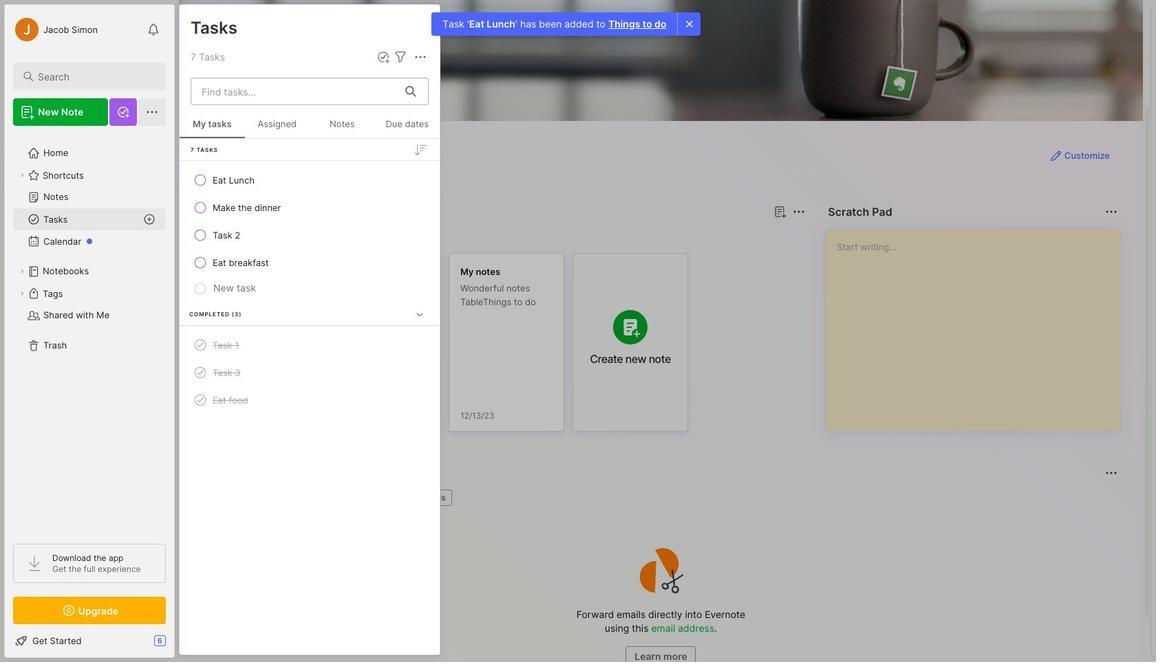 Task type: describe. For each thing, give the bounding box(es) containing it.
more actions and view options image
[[412, 49, 429, 65]]

Sort options field
[[412, 141, 429, 158]]

new task image
[[377, 50, 390, 64]]

Start writing… text field
[[837, 229, 1120, 421]]

Find tasks… text field
[[193, 80, 397, 103]]

5 row from the top
[[185, 333, 434, 358]]

2 horizontal spatial tab
[[414, 490, 452, 507]]

tree inside main element
[[5, 134, 174, 532]]

1 row from the top
[[185, 168, 434, 193]]

sort options image
[[412, 141, 429, 158]]

eat lunch 0 cell
[[213, 173, 255, 187]]

2 row from the top
[[185, 196, 434, 220]]

4 row from the top
[[185, 251, 434, 275]]

eat food 2 cell
[[213, 394, 248, 408]]

main element
[[0, 0, 179, 663]]

7 row from the top
[[185, 388, 434, 413]]

task 3 1 cell
[[213, 366, 241, 380]]



Task type: locate. For each thing, give the bounding box(es) containing it.
Search text field
[[38, 70, 154, 83]]

make the dinner 1 cell
[[213, 201, 281, 215]]

More actions and view options field
[[409, 49, 429, 65]]

tree
[[5, 134, 174, 532]]

3 row from the top
[[185, 223, 434, 248]]

click to collapse image
[[174, 637, 184, 654]]

none search field inside main element
[[38, 68, 154, 85]]

row
[[185, 168, 434, 193], [185, 196, 434, 220], [185, 223, 434, 248], [185, 251, 434, 275], [185, 333, 434, 358], [185, 361, 434, 386], [185, 388, 434, 413]]

expand notebooks image
[[18, 268, 26, 276]]

task 1 0 cell
[[213, 339, 239, 352]]

filter tasks image
[[392, 49, 409, 65]]

task 2 2 cell
[[213, 229, 240, 242]]

None search field
[[38, 68, 154, 85]]

6 row from the top
[[185, 361, 434, 386]]

0 horizontal spatial tab
[[204, 229, 244, 245]]

row group
[[180, 139, 440, 425], [201, 253, 697, 441]]

collapse 01_completed image
[[413, 308, 427, 322]]

Help and Learning task checklist field
[[5, 631, 174, 653]]

tab
[[204, 229, 244, 245], [250, 229, 305, 245], [414, 490, 452, 507]]

Account field
[[13, 16, 98, 43]]

Filter tasks field
[[392, 49, 409, 65]]

1 horizontal spatial tab
[[250, 229, 305, 245]]

tab list
[[204, 229, 804, 245]]

expand tags image
[[18, 290, 26, 298]]

eat breakfast 3 cell
[[213, 256, 269, 270]]



Task type: vqa. For each thing, say whether or not it's contained in the screenshot.
7th Row from the bottom of the page
yes



